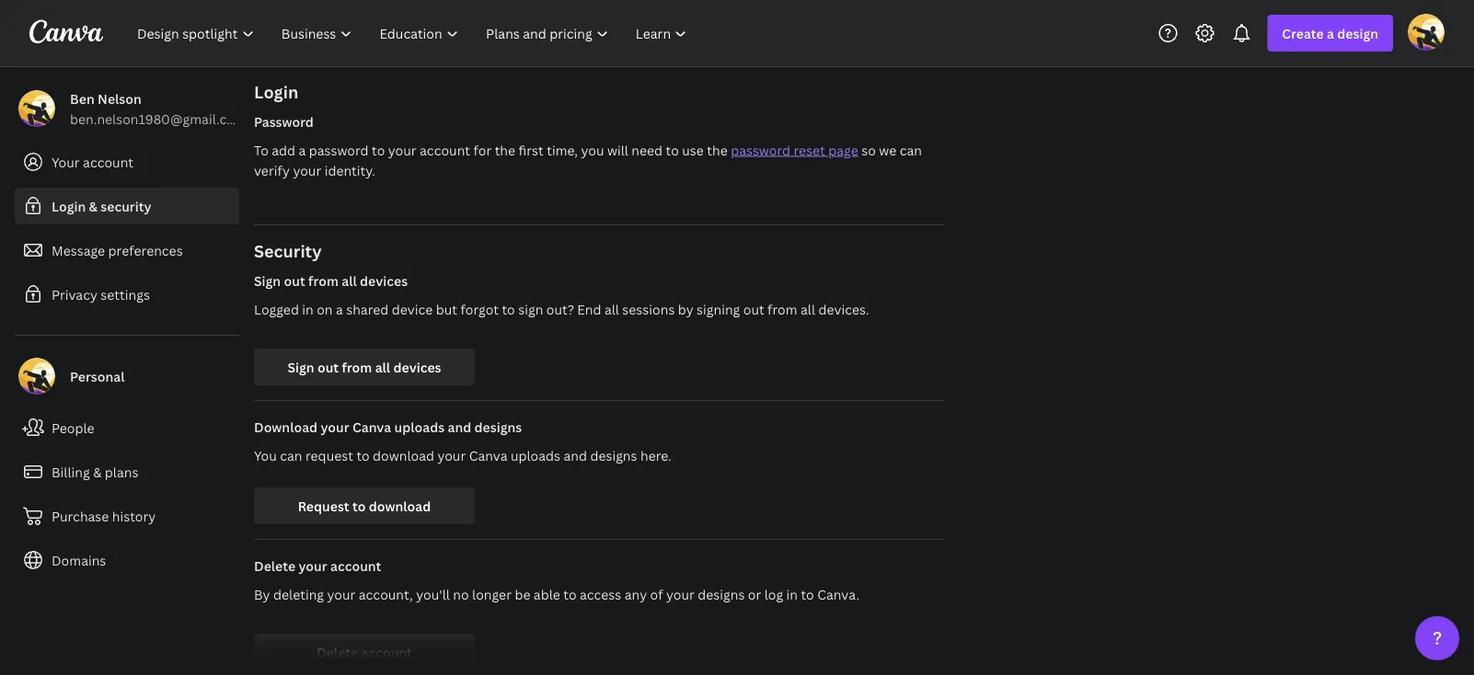Task type: locate. For each thing, give the bounding box(es) containing it.
0 vertical spatial sign out from all devices
[[254, 272, 408, 289]]

0 horizontal spatial canva
[[352, 418, 391, 436]]

1 password from the left
[[309, 141, 369, 159]]

first
[[519, 141, 544, 159]]

0 horizontal spatial designs
[[475, 418, 522, 436]]

your down add
[[293, 162, 321, 179]]

1 vertical spatial login
[[52, 197, 86, 215]]

0 horizontal spatial out
[[284, 272, 305, 289]]

& inside 'link'
[[89, 197, 98, 215]]

0 vertical spatial uploads
[[394, 418, 445, 436]]

the right "for" at the left top of the page
[[495, 141, 516, 159]]

can right we
[[900, 141, 922, 159]]

we
[[879, 141, 897, 159]]

can inside so we can verify your identity.
[[900, 141, 922, 159]]

from
[[308, 272, 339, 289], [768, 301, 798, 318], [342, 359, 372, 376]]

0 horizontal spatial can
[[280, 447, 302, 464]]

login inside "login & security" 'link'
[[52, 197, 86, 215]]

you
[[254, 447, 277, 464]]

out down 'on'
[[317, 359, 339, 376]]

delete inside button
[[317, 644, 358, 661]]

will
[[607, 141, 629, 159]]

2 horizontal spatial a
[[1327, 24, 1335, 42]]

0 vertical spatial delete
[[254, 557, 296, 575]]

sign up logged
[[254, 272, 281, 289]]

all left devices.
[[801, 301, 816, 318]]

0 horizontal spatial a
[[299, 141, 306, 159]]

0 vertical spatial sign
[[254, 272, 281, 289]]

people
[[52, 419, 94, 437]]

login down your
[[52, 197, 86, 215]]

message preferences link
[[15, 232, 239, 269]]

out right signing
[[743, 301, 765, 318]]

account right your
[[83, 153, 133, 171]]

1 vertical spatial designs
[[590, 447, 637, 464]]

sign up download
[[288, 359, 314, 376]]

2 horizontal spatial out
[[743, 301, 765, 318]]

0 vertical spatial and
[[448, 418, 471, 436]]

0 horizontal spatial in
[[302, 301, 314, 318]]

and up you can request to download your canva uploads and designs here.
[[448, 418, 471, 436]]

2 vertical spatial designs
[[698, 586, 745, 603]]

canva.
[[818, 586, 860, 603]]

so we can verify your identity.
[[254, 141, 922, 179]]

can
[[900, 141, 922, 159], [280, 447, 302, 464]]

can right the you
[[280, 447, 302, 464]]

download right request
[[369, 497, 431, 515]]

1 vertical spatial devices
[[393, 359, 441, 376]]

1 horizontal spatial designs
[[590, 447, 637, 464]]

& left security
[[89, 197, 98, 215]]

delete
[[254, 557, 296, 575], [317, 644, 358, 661]]

out down security
[[284, 272, 305, 289]]

1 vertical spatial out
[[743, 301, 765, 318]]

privacy settings link
[[15, 276, 239, 313]]

devices
[[360, 272, 408, 289], [393, 359, 441, 376]]

sign inside button
[[288, 359, 314, 376]]

in left 'on'
[[302, 301, 314, 318]]

password up identity.
[[309, 141, 369, 159]]

longer
[[472, 586, 512, 603]]

0 vertical spatial &
[[89, 197, 98, 215]]

your left "for" at the left top of the page
[[388, 141, 417, 159]]

sign out from all devices up 'on'
[[254, 272, 408, 289]]

all down 'shared' at the left top of the page
[[375, 359, 390, 376]]

1 horizontal spatial password
[[731, 141, 791, 159]]

1 horizontal spatial delete
[[317, 644, 358, 661]]

designs left or
[[698, 586, 745, 603]]

preferences
[[108, 242, 183, 259]]

your down download your canva uploads and designs
[[438, 447, 466, 464]]

all
[[342, 272, 357, 289], [605, 301, 619, 318], [801, 301, 816, 318], [375, 359, 390, 376]]

1 horizontal spatial from
[[342, 359, 372, 376]]

to
[[254, 141, 269, 159]]

1 vertical spatial sign out from all devices
[[288, 359, 441, 376]]

0 vertical spatial login
[[254, 81, 298, 103]]

2 vertical spatial a
[[336, 301, 343, 318]]

out
[[284, 272, 305, 289], [743, 301, 765, 318], [317, 359, 339, 376]]

2 vertical spatial out
[[317, 359, 339, 376]]

password left reset
[[731, 141, 791, 159]]

settings
[[101, 286, 150, 303]]

login for login & security
[[52, 197, 86, 215]]

sign out from all devices inside button
[[288, 359, 441, 376]]

1 horizontal spatial canva
[[469, 447, 508, 464]]

nelson
[[98, 90, 142, 107]]

in right log
[[787, 586, 798, 603]]

out inside button
[[317, 359, 339, 376]]

0 horizontal spatial delete
[[254, 557, 296, 575]]

1 vertical spatial canva
[[469, 447, 508, 464]]

your
[[388, 141, 417, 159], [293, 162, 321, 179], [321, 418, 349, 436], [438, 447, 466, 464], [299, 557, 327, 575], [327, 586, 356, 603], [666, 586, 695, 603]]

1 horizontal spatial out
[[317, 359, 339, 376]]

1 horizontal spatial the
[[707, 141, 728, 159]]

canva
[[352, 418, 391, 436], [469, 447, 508, 464]]

designs
[[475, 418, 522, 436], [590, 447, 637, 464], [698, 586, 745, 603]]

a left design
[[1327, 24, 1335, 42]]

password
[[254, 113, 314, 130]]

your account link
[[15, 144, 239, 180]]

download down download your canva uploads and designs
[[373, 447, 434, 464]]

2 horizontal spatial from
[[768, 301, 798, 318]]

0 horizontal spatial login
[[52, 197, 86, 215]]

from left devices.
[[768, 301, 798, 318]]

designs up you can request to download your canva uploads and designs here.
[[475, 418, 522, 436]]

from down 'shared' at the left top of the page
[[342, 359, 372, 376]]

ben.nelson1980@gmail.com
[[70, 110, 246, 127]]

the right use
[[707, 141, 728, 159]]

0 vertical spatial a
[[1327, 24, 1335, 42]]

1 vertical spatial uploads
[[511, 447, 561, 464]]

device
[[392, 301, 433, 318]]

0 vertical spatial canva
[[352, 418, 391, 436]]

message
[[52, 242, 105, 259]]

1 vertical spatial in
[[787, 586, 798, 603]]

by
[[678, 301, 694, 318]]

from up 'on'
[[308, 272, 339, 289]]

verify
[[254, 162, 290, 179]]

1 vertical spatial download
[[369, 497, 431, 515]]

account up account,
[[330, 557, 381, 575]]

so
[[862, 141, 876, 159]]

designs left here.
[[590, 447, 637, 464]]

sign out from all devices down 'shared' at the left top of the page
[[288, 359, 441, 376]]

1 horizontal spatial sign
[[288, 359, 314, 376]]

billing & plans link
[[15, 454, 239, 491]]

all up 'shared' at the left top of the page
[[342, 272, 357, 289]]

a inside dropdown button
[[1327, 24, 1335, 42]]

forgot
[[461, 301, 499, 318]]

in
[[302, 301, 314, 318], [787, 586, 798, 603]]

privacy
[[52, 286, 97, 303]]

2 the from the left
[[707, 141, 728, 159]]

1 vertical spatial sign
[[288, 359, 314, 376]]

&
[[89, 197, 98, 215], [93, 463, 102, 481]]

a right 'on'
[[336, 301, 343, 318]]

1 horizontal spatial and
[[564, 447, 587, 464]]

purchase history link
[[15, 498, 239, 535]]

you can request to download your canva uploads and designs here.
[[254, 447, 672, 464]]

0 vertical spatial download
[[373, 447, 434, 464]]

0 horizontal spatial the
[[495, 141, 516, 159]]

account down account,
[[361, 644, 412, 661]]

1 vertical spatial &
[[93, 463, 102, 481]]

delete up "by"
[[254, 557, 296, 575]]

sign out from all devices
[[254, 272, 408, 289], [288, 359, 441, 376]]

delete down deleting at bottom
[[317, 644, 358, 661]]

all right end
[[605, 301, 619, 318]]

devices down device
[[393, 359, 441, 376]]

and left here.
[[564, 447, 587, 464]]

delete account
[[317, 644, 412, 661]]

out?
[[547, 301, 574, 318]]

login up password
[[254, 81, 298, 103]]

0 vertical spatial devices
[[360, 272, 408, 289]]

devices inside sign out from all devices button
[[393, 359, 441, 376]]

from inside button
[[342, 359, 372, 376]]

request to download
[[298, 497, 431, 515]]

billing
[[52, 463, 90, 481]]

0 horizontal spatial from
[[308, 272, 339, 289]]

0 horizontal spatial password
[[309, 141, 369, 159]]

account
[[420, 141, 470, 159], [83, 153, 133, 171], [330, 557, 381, 575], [361, 644, 412, 661]]

1 horizontal spatial in
[[787, 586, 798, 603]]

login
[[254, 81, 298, 103], [52, 197, 86, 215]]

a right add
[[299, 141, 306, 159]]

delete for delete your account
[[254, 557, 296, 575]]

devices up 'shared' at the left top of the page
[[360, 272, 408, 289]]

a
[[1327, 24, 1335, 42], [299, 141, 306, 159], [336, 301, 343, 318]]

1 vertical spatial a
[[299, 141, 306, 159]]

0 vertical spatial can
[[900, 141, 922, 159]]

1 horizontal spatial a
[[336, 301, 343, 318]]

design
[[1338, 24, 1379, 42]]

account inside button
[[361, 644, 412, 661]]

domains
[[52, 552, 106, 569]]

download
[[373, 447, 434, 464], [369, 497, 431, 515]]

1 vertical spatial from
[[768, 301, 798, 318]]

1 vertical spatial delete
[[317, 644, 358, 661]]

1 horizontal spatial can
[[900, 141, 922, 159]]

1 horizontal spatial login
[[254, 81, 298, 103]]

sign
[[254, 272, 281, 289], [288, 359, 314, 376]]

2 vertical spatial from
[[342, 359, 372, 376]]

ben nelson image
[[1408, 14, 1445, 50]]

request
[[298, 497, 349, 515]]

0 vertical spatial designs
[[475, 418, 522, 436]]

plans
[[105, 463, 138, 481]]

& left plans
[[93, 463, 102, 481]]

your inside so we can verify your identity.
[[293, 162, 321, 179]]

to
[[372, 141, 385, 159], [666, 141, 679, 159], [502, 301, 515, 318], [357, 447, 370, 464], [353, 497, 366, 515], [564, 586, 577, 603], [801, 586, 814, 603]]

login for login
[[254, 81, 298, 103]]



Task type: describe. For each thing, give the bounding box(es) containing it.
0 horizontal spatial sign
[[254, 272, 281, 289]]

2 horizontal spatial designs
[[698, 586, 745, 603]]

use
[[682, 141, 704, 159]]

for
[[474, 141, 492, 159]]

request
[[306, 447, 353, 464]]

by deleting your account, you'll no longer be able to access any of your designs or log in to canva.
[[254, 586, 860, 603]]

you
[[581, 141, 604, 159]]

your up deleting at bottom
[[299, 557, 327, 575]]

& for billing
[[93, 463, 102, 481]]

log
[[765, 586, 783, 603]]

create a design
[[1283, 24, 1379, 42]]

download inside request to download button
[[369, 497, 431, 515]]

login & security
[[52, 197, 151, 215]]

0 horizontal spatial and
[[448, 418, 471, 436]]

be
[[515, 586, 531, 603]]

1 the from the left
[[495, 141, 516, 159]]

by
[[254, 586, 270, 603]]

your
[[52, 153, 80, 171]]

or
[[748, 586, 761, 603]]

your up request
[[321, 418, 349, 436]]

sign out from all devices button
[[254, 349, 475, 386]]

end
[[577, 301, 602, 318]]

your account
[[52, 153, 133, 171]]

delete for delete account
[[317, 644, 358, 661]]

time,
[[547, 141, 578, 159]]

but
[[436, 301, 458, 318]]

message preferences
[[52, 242, 183, 259]]

0 vertical spatial from
[[308, 272, 339, 289]]

login & security link
[[15, 188, 239, 225]]

& for login
[[89, 197, 98, 215]]

delete your account
[[254, 557, 381, 575]]

logged
[[254, 301, 299, 318]]

create a design button
[[1268, 15, 1394, 52]]

to add a password to your account for the first time, you will need to use the password reset page
[[254, 141, 859, 159]]

logged in on a shared device but forgot to sign out? end all sessions by signing out from all devices.
[[254, 301, 869, 318]]

any
[[625, 586, 647, 603]]

download your canva uploads and designs
[[254, 418, 522, 436]]

add
[[272, 141, 296, 159]]

delete account button
[[254, 634, 475, 671]]

people link
[[15, 410, 239, 446]]

reset
[[794, 141, 826, 159]]

on
[[317, 301, 333, 318]]

domains link
[[15, 542, 239, 579]]

privacy settings
[[52, 286, 150, 303]]

all inside button
[[375, 359, 390, 376]]

of
[[650, 586, 663, 603]]

download
[[254, 418, 318, 436]]

1 horizontal spatial uploads
[[511, 447, 561, 464]]

you'll
[[416, 586, 450, 603]]

top level navigation element
[[125, 15, 703, 52]]

account left "for" at the left top of the page
[[420, 141, 470, 159]]

1 vertical spatial can
[[280, 447, 302, 464]]

security
[[254, 240, 322, 262]]

account,
[[359, 586, 413, 603]]

history
[[112, 508, 156, 525]]

access
[[580, 586, 622, 603]]

page
[[829, 141, 859, 159]]

shared
[[346, 301, 389, 318]]

your right of on the bottom left
[[666, 586, 695, 603]]

deleting
[[273, 586, 324, 603]]

here.
[[641, 447, 672, 464]]

security
[[101, 197, 151, 215]]

purchase
[[52, 508, 109, 525]]

personal
[[70, 368, 125, 385]]

no
[[453, 586, 469, 603]]

to inside button
[[353, 497, 366, 515]]

0 horizontal spatial uploads
[[394, 418, 445, 436]]

request to download button
[[254, 488, 475, 525]]

billing & plans
[[52, 463, 138, 481]]

need
[[632, 141, 663, 159]]

ben
[[70, 90, 95, 107]]

sessions
[[623, 301, 675, 318]]

ben nelson ben.nelson1980@gmail.com
[[70, 90, 246, 127]]

purchase history
[[52, 508, 156, 525]]

your down "delete your account"
[[327, 586, 356, 603]]

devices.
[[819, 301, 869, 318]]

0 vertical spatial in
[[302, 301, 314, 318]]

identity.
[[325, 162, 375, 179]]

able
[[534, 586, 560, 603]]

signing
[[697, 301, 740, 318]]

2 password from the left
[[731, 141, 791, 159]]

password reset page link
[[731, 141, 859, 159]]

0 vertical spatial out
[[284, 272, 305, 289]]

1 vertical spatial and
[[564, 447, 587, 464]]

create
[[1283, 24, 1324, 42]]

sign
[[518, 301, 543, 318]]



Task type: vqa. For each thing, say whether or not it's contained in the screenshot.
second password
yes



